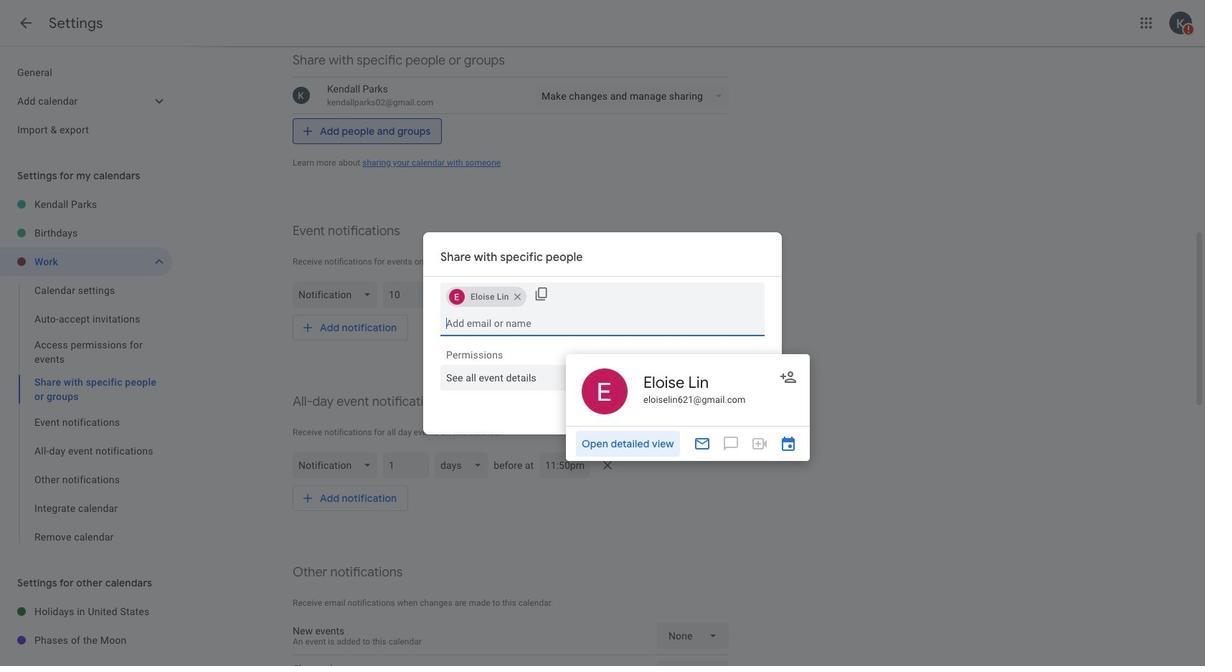 Task type: locate. For each thing, give the bounding box(es) containing it.
heading
[[49, 14, 103, 32]]

tree
[[0, 58, 172, 144], [0, 190, 172, 552], [0, 598, 172, 655]]

group
[[0, 276, 172, 552]]

2 vertical spatial tree
[[0, 598, 172, 655]]

2 tree from the top
[[0, 190, 172, 552]]

1 vertical spatial tree
[[0, 190, 172, 552]]

selected people list box
[[441, 282, 530, 310]]

None field
[[441, 365, 765, 391]]

tree item
[[0, 371, 172, 408]]

go back image
[[17, 14, 34, 32]]

the day before at 11:50pm element
[[293, 450, 729, 481]]

Days in advance for notification number field
[[389, 453, 424, 479]]

0 vertical spatial tree
[[0, 58, 172, 144]]

Minutes in advance for notification number field
[[389, 282, 424, 308]]

1 tree from the top
[[0, 58, 172, 144]]

birthdays tree item
[[0, 219, 172, 248]]

dialog
[[423, 232, 782, 434]]

kendall parks tree item
[[0, 190, 172, 219]]



Task type: vqa. For each thing, say whether or not it's contained in the screenshot.
list box
no



Task type: describe. For each thing, give the bounding box(es) containing it.
eloise lin, selected option
[[446, 285, 526, 308]]

holidays in united states tree item
[[0, 598, 172, 626]]

10 minutes before element
[[293, 279, 729, 311]]

work tree item
[[0, 248, 172, 276]]

Add email or name text field
[[446, 310, 759, 336]]

3 tree from the top
[[0, 598, 172, 655]]

phases of the moon tree item
[[0, 626, 172, 655]]

information card element
[[566, 354, 810, 461]]



